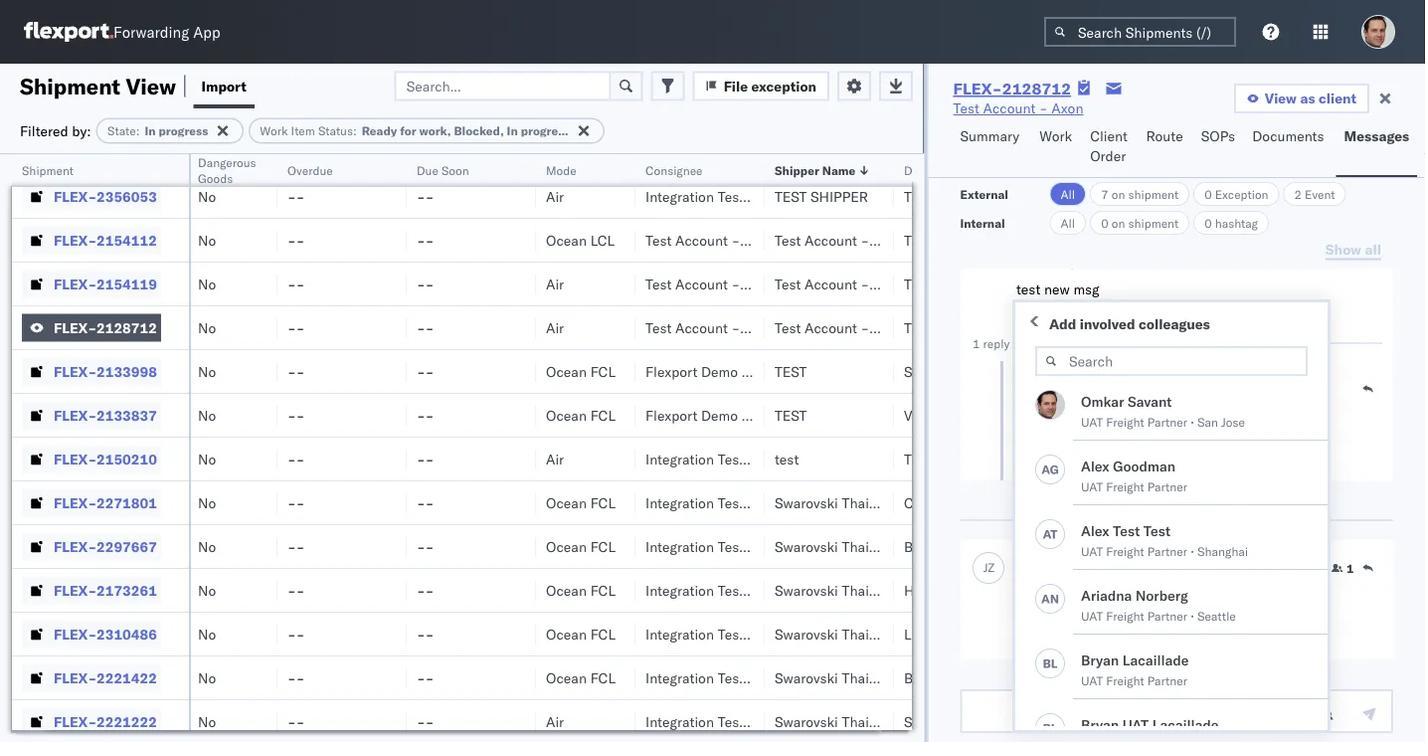 Task type: describe. For each thing, give the bounding box(es) containing it.
Search Shipments (/) text field
[[1045, 17, 1237, 47]]

24, inside 2 parties test new msg may 24, 2023 at 7:36 pm
[[1042, 308, 1061, 323]]

colleagues
[[1139, 315, 1211, 333]]

• inside alex test test uat freight partner •  shanghai
[[1191, 544, 1195, 559]]

swarovski thailand test for 2271801
[[775, 494, 927, 511]]

swarovski thailand test for 2221222
[[775, 713, 927, 730]]

4 test from the top
[[775, 406, 807, 424]]

flex-2128712 button
[[22, 314, 161, 342]]

no for flex-2356053
[[198, 188, 216, 205]]

no for flex-2297667
[[198, 538, 216, 555]]

client
[[1319, 90, 1357, 107]]

flex-2271801 button
[[22, 489, 161, 517]]

on for flex-2388003
[[816, 144, 837, 161]]

kong
[[942, 582, 974, 599]]

parties for test
[[1070, 401, 1119, 416]]

2150210
[[97, 450, 157, 468]]

ocean for 2388003
[[546, 144, 587, 161]]

lcl for test
[[591, 231, 615, 249]]

flex-2297667
[[54, 538, 157, 555]]

shipment for shipment view
[[20, 72, 120, 100]]

2297667
[[97, 538, 157, 555]]

flex-2221422
[[54, 669, 157, 687]]

1 : from the left
[[136, 123, 140, 138]]

thailand for 2221422
[[842, 669, 897, 687]]

flex-2154112 button
[[22, 226, 161, 254]]

norberg
[[1136, 587, 1189, 604]]

2173261
[[97, 582, 157, 599]]

no for flex-2154119
[[198, 275, 216, 293]]

ocean lcl for integration test account - on ag
[[546, 144, 615, 161]]

1 reply
[[973, 336, 1010, 351]]

messages button
[[1337, 118, 1418, 177]]

flex-2173261 button
[[22, 577, 161, 604]]

kaohsiung, taiwan
[[904, 144, 1023, 161]]

flex-2150210 button
[[22, 445, 161, 473]]

flexport for vancouver, canada
[[646, 406, 698, 424]]

alex for alex goodman
[[1082, 458, 1110, 475]]

flex- for flex-2154112 button
[[54, 231, 97, 249]]

j
[[983, 560, 988, 575]]

work item status : ready for work, blocked, in progress
[[260, 123, 571, 138]]

ocean for 2297667
[[546, 538, 587, 555]]

2023 inside 2 parties test new msg may 24, 2023 at 7:36 pm
[[1064, 308, 1094, 323]]

fcl for flex-2133837
[[591, 406, 616, 424]]

freight for savant
[[1107, 415, 1145, 430]]

as
[[1301, 90, 1316, 107]]

swarovski for 2297667
[[775, 538, 839, 555]]

bangkok, for flex-2221422
[[904, 669, 964, 687]]

no for flex-2150210
[[198, 450, 216, 468]]

forwarding app link
[[24, 22, 221, 42]]

alex for alex test test
[[1082, 522, 1110, 540]]

on for 0
[[1112, 215, 1126, 230]]

2 inside 2 parties test new msg may 24, 2023 at 7:36 pm
[[1016, 256, 1024, 271]]

1 vertical spatial z
[[988, 560, 995, 575]]

destination for test
[[1177, 382, 1239, 397]]

0 vertical spatial z
[[1031, 381, 1037, 396]]

axon inside test account - axon link
[[1052, 100, 1084, 117]]

departure port
[[904, 163, 985, 178]]

item
[[291, 123, 315, 138]]

flex-2388003 button
[[22, 139, 161, 167]]

ariadna
[[1082, 587, 1133, 604]]

ag for flex-2150210
[[841, 450, 860, 468]]

at inside @hiahiahia jun 8, 2023 at 11:12 pm
[[1085, 632, 1096, 647]]

0 horizontal spatial seattle
[[904, 363, 949, 380]]

by:
[[72, 122, 91, 139]]

dangerous goods button
[[188, 150, 270, 186]]

2 in from the left
[[507, 123, 518, 138]]

at inside 2 parties test new msg may 24, 2023 at 7:36 pm
[[1097, 308, 1107, 323]]

co. for seattle
[[795, 363, 814, 380]]

flex-2154112
[[54, 231, 157, 249]]

hong
[[904, 582, 938, 599]]

cai mep, vietnam
[[904, 494, 1017, 511]]

consignee button
[[636, 158, 745, 178]]

account inside test account - axon link
[[984, 100, 1036, 117]]

partner for lacaillade
[[1148, 674, 1188, 689]]

flex-2356053 button
[[22, 183, 161, 210]]

flex-2128712 link
[[954, 79, 1072, 99]]

0 for 0 hashtag
[[1205, 215, 1213, 230]]

sops
[[1202, 127, 1236, 145]]

flex-2221222 button
[[22, 708, 161, 736]]

event
[[1306, 187, 1336, 201]]

1 vertical spatial lacaillade
[[1153, 716, 1219, 734]]

2154119
[[97, 275, 157, 293]]

order
[[1091, 147, 1127, 165]]

demo for seattle
[[701, 363, 738, 380]]

san
[[1198, 415, 1219, 430]]

shipper for air
[[811, 188, 869, 205]]

1 for 1
[[1347, 561, 1354, 576]]

internal
[[961, 215, 1006, 230]]

exception
[[752, 77, 817, 95]]

2128712 inside button
[[97, 319, 157, 336]]

filtered by:
[[20, 122, 91, 139]]

partner for goodman
[[1148, 480, 1188, 495]]

flexport demo shipper co. for vancouver, canada
[[646, 406, 814, 424]]

air for flex-2356053
[[546, 188, 564, 205]]

no for flex-2173261
[[198, 582, 216, 599]]

all button for 7
[[1050, 182, 1087, 206]]

forwarding
[[113, 22, 189, 41]]

24, inside test reply may 24, 2023 at 7:36 pm
[[1085, 453, 1104, 468]]

air for flex-2221222
[[546, 713, 564, 730]]

ocean fcl for flex-2133837
[[546, 406, 616, 424]]

fcl for flex-2133998
[[591, 363, 616, 380]]

jason-test zhao destination agent for @hiahiahia
[[1016, 559, 1231, 576]]

ocean for 2133837
[[546, 406, 587, 424]]

@hiahiahia jun 8, 2023 at 11:12 pm
[[1016, 605, 1152, 647]]

blocked,
[[454, 123, 504, 138]]

integration for flex-2150210
[[646, 450, 714, 468]]

flex-2133837 button
[[22, 401, 161, 429]]

flex-2154119 button
[[22, 270, 161, 298]]

vancouver, canada
[[904, 406, 1027, 424]]

no for flex-2154112
[[198, 231, 216, 249]]

test inside 2 parties test new msg may 24, 2023 at 7:36 pm
[[1016, 281, 1041, 298]]

app
[[193, 22, 221, 41]]

2023 up 'shanghai'
[[1181, 513, 1210, 528]]

ready
[[362, 123, 397, 138]]

7 on shipment
[[1102, 187, 1179, 201]]

parties for @hiahiahia
[[1027, 581, 1076, 596]]

documents button
[[1245, 118, 1337, 177]]

test shipper for ocean lcl
[[775, 144, 869, 161]]

flex-2173261
[[54, 582, 157, 599]]

3 test from the top
[[775, 363, 807, 380]]

11:12
[[1099, 632, 1132, 647]]

hashtag
[[1216, 215, 1259, 230]]

fcl for flex-2310486
[[591, 625, 616, 643]]

soon
[[442, 163, 469, 178]]

flex-2128712 inside button
[[54, 319, 157, 336]]

1 horizontal spatial flex-2128712
[[954, 79, 1072, 99]]

0 vertical spatial 8,
[[1167, 513, 1178, 528]]

canada
[[978, 406, 1027, 424]]

1 progress from the left
[[159, 123, 208, 138]]

pm inside 2 parties test new msg may 24, 2023 at 7:36 pm
[[1139, 308, 1156, 323]]

omkar
[[1082, 393, 1125, 410]]

jose
[[1222, 415, 1246, 430]]

goods
[[198, 171, 233, 186]]

bryan for bryan lacaillade uat freight partner
[[1082, 652, 1120, 669]]

2 parties for @hiahiahia
[[1016, 581, 1076, 596]]

on for flex-2150210
[[816, 450, 837, 468]]

flex- up "summary"
[[954, 79, 1003, 99]]

swarovski for 2221422
[[775, 669, 839, 687]]

mode
[[546, 163, 577, 178]]

ag for flex-2388003
[[841, 144, 860, 161]]

test for test
[[775, 450, 799, 468]]

air for flex-2128712
[[546, 319, 564, 336]]

bangkok, thailand for flex-2221422
[[904, 669, 1022, 687]]

taipei
[[904, 231, 942, 249]]

2 progress from the left
[[521, 123, 571, 138]]

0 exception
[[1205, 187, 1269, 201]]

2 parties button for @hiahiahia
[[1016, 579, 1076, 596]]

2356053
[[97, 188, 157, 205]]

2 parties for test
[[1059, 401, 1119, 416]]

shipper for ocean lcl
[[811, 144, 869, 161]]

departure port button
[[895, 158, 1004, 178]]

flex-2154119
[[54, 275, 157, 293]]

2133837
[[97, 406, 157, 424]]

due soon
[[417, 163, 469, 178]]

flexport for seattle
[[646, 363, 698, 380]]

swarovski for 2271801
[[775, 494, 839, 511]]

flex-2310486 button
[[22, 620, 161, 648]]

2023 inside test reply may 24, 2023 at 7:36 pm
[[1107, 453, 1136, 468]]

2 bl from the top
[[1043, 721, 1058, 736]]

1 for 1 reply
[[973, 336, 980, 351]]

thailand for 2297667
[[842, 538, 897, 555]]

test account - axon link
[[954, 99, 1084, 118]]

exception
[[1216, 187, 1269, 201]]

0 horizontal spatial view
[[126, 72, 176, 100]]

2 parties test new msg may 24, 2023 at 7:36 pm
[[1016, 256, 1156, 323]]

ocean fcl for flex-2271801
[[546, 494, 616, 511]]

uat for ariadna norberg
[[1082, 609, 1104, 624]]

goodman
[[1114, 458, 1176, 475]]

shipment for 7 on shipment
[[1129, 187, 1179, 201]]

2388003
[[97, 144, 157, 161]]

bryan for bryan uat lacaillade
[[1082, 716, 1120, 734]]

shipper inside button
[[775, 163, 820, 178]]

flex-2150210
[[54, 450, 157, 468]]

state : in progress
[[108, 123, 208, 138]]

flex- for flex-2388003 button
[[54, 144, 97, 161]]

flex- for flex-2133998 button
[[54, 363, 97, 380]]

freight for goodman
[[1107, 480, 1145, 495]]

dangerous
[[198, 155, 256, 170]]

add
[[1050, 315, 1077, 333]]

hong kong
[[904, 582, 974, 599]]

alex test test uat freight partner •  shanghai
[[1082, 522, 1249, 559]]

destination for @hiahiahia
[[1134, 560, 1196, 575]]

1 in from the left
[[145, 123, 156, 138]]

test shipper for air
[[775, 188, 869, 205]]

ocean for 2154112
[[546, 231, 587, 249]]

shipper name
[[775, 163, 856, 178]]

Search text field
[[1036, 346, 1308, 376]]

Search... text field
[[395, 71, 612, 101]]

ocean for 2221422
[[546, 669, 587, 687]]

jason-test zhao button for test
[[1059, 381, 1170, 398]]

uat for omkar savant
[[1082, 415, 1104, 430]]

3 resize handle column header from the left
[[383, 154, 407, 742]]

jun 8, 2023
[[1144, 513, 1210, 528]]

summary
[[961, 127, 1020, 145]]

ocean fcl for flex-2173261
[[546, 582, 616, 599]]

bryan uat lacaillade
[[1082, 716, 1219, 734]]



Task type: locate. For each thing, give the bounding box(es) containing it.
lcl for integration
[[591, 144, 615, 161]]

pm inside test reply may 24, 2023 at 7:36 pm
[[1182, 453, 1199, 468]]

pm right the 11:12
[[1135, 632, 1152, 647]]

1 partner from the top
[[1148, 415, 1188, 430]]

0 vertical spatial test
[[1016, 281, 1041, 298]]

all for 7
[[1061, 187, 1076, 201]]

4 partner from the top
[[1148, 609, 1188, 624]]

1 vertical spatial co.
[[795, 406, 814, 424]]

flex-
[[954, 79, 1003, 99], [54, 144, 97, 161], [54, 188, 97, 205], [54, 231, 97, 249], [54, 275, 97, 293], [54, 319, 97, 336], [54, 363, 97, 380], [54, 406, 97, 424], [54, 450, 97, 468], [54, 494, 97, 511], [54, 538, 97, 555], [54, 582, 97, 599], [54, 625, 97, 643], [54, 669, 97, 687], [54, 713, 97, 730]]

1 all button from the top
[[1050, 182, 1087, 206]]

1 vertical spatial destination
[[1134, 560, 1196, 575]]

7
[[1102, 187, 1109, 201]]

flex- down flex-2150210 button
[[54, 494, 97, 511]]

1 swarovski from the top
[[775, 494, 839, 511]]

2 swarovski thailand test from the top
[[775, 538, 927, 555]]

no for flex-2388003
[[198, 144, 216, 161]]

bryan inside the bryan lacaillade uat freight partner
[[1082, 652, 1120, 669]]

parties up @hiahiahia "button"
[[1027, 581, 1076, 596]]

bryan lacaillade uat freight partner
[[1082, 652, 1189, 689]]

0 vertical spatial 2 parties button
[[1016, 254, 1076, 272]]

uat inside the bryan lacaillade uat freight partner
[[1082, 674, 1104, 689]]

parties inside 2 parties test new msg may 24, 2023 at 7:36 pm
[[1027, 256, 1076, 271]]

lacaillade down the bryan lacaillade uat freight partner
[[1153, 716, 1219, 734]]

destination up san
[[1177, 382, 1239, 397]]

flex- inside button
[[54, 363, 97, 380]]

flex- down 'flex-2356053' button
[[54, 231, 97, 249]]

4 swarovski from the top
[[775, 625, 839, 643]]

0 vertical spatial pm
[[1139, 308, 1156, 323]]

partner inside ariadna norberg uat freight partner •  seattle
[[1148, 609, 1188, 624]]

1 vertical spatial pm
[[1182, 453, 1199, 468]]

0 vertical spatial zhao
[[1137, 381, 1170, 398]]

flex- for flex-2297667 button
[[54, 538, 97, 555]]

partner down goodman
[[1148, 480, 1188, 495]]

1 horizontal spatial 7:36
[[1153, 453, 1179, 468]]

flex-2133837
[[54, 406, 157, 424]]

shipper down name
[[811, 188, 869, 205]]

2 ocean from the top
[[546, 231, 587, 249]]

1 flexport from the top
[[646, 363, 698, 380]]

partner for norberg
[[1148, 609, 1188, 624]]

filtered
[[20, 122, 68, 139]]

1 air from the top
[[546, 188, 564, 205]]

ocean
[[546, 144, 587, 161], [546, 231, 587, 249], [546, 363, 587, 380], [546, 406, 587, 424], [546, 494, 587, 511], [546, 538, 587, 555], [546, 582, 587, 599], [546, 625, 587, 643], [546, 669, 587, 687]]

route button
[[1139, 118, 1194, 177]]

swarovski thailand test
[[775, 494, 927, 511], [775, 538, 927, 555], [775, 582, 927, 599], [775, 625, 927, 643], [775, 669, 927, 687], [775, 713, 927, 730]]

1 vertical spatial jason-
[[1016, 559, 1062, 576]]

2
[[1295, 187, 1302, 201], [1016, 256, 1024, 271], [1059, 401, 1067, 416], [1016, 581, 1024, 596]]

0 vertical spatial demo
[[701, 363, 738, 380]]

1 horizontal spatial work
[[1040, 127, 1073, 145]]

1 vertical spatial flexport
[[646, 406, 698, 424]]

1 horizontal spatial may
[[1059, 453, 1082, 468]]

1 bryan from the top
[[1082, 652, 1120, 669]]

7:36 left colleagues
[[1110, 308, 1136, 323]]

agent
[[1242, 382, 1274, 397], [1200, 560, 1231, 575]]

all button left 7
[[1050, 182, 1087, 206]]

uat inside omkar savant uat freight partner •  san jose
[[1082, 415, 1104, 430]]

:
[[136, 123, 140, 138], [353, 123, 357, 138]]

1 on from the top
[[1112, 187, 1126, 201]]

2 vertical spatial parties
[[1027, 581, 1076, 596]]

0 vertical spatial 2128712
[[1003, 79, 1072, 99]]

no for flex-2133837
[[198, 406, 216, 424]]

2 vertical spatial at
[[1085, 632, 1096, 647]]

3 ocean from the top
[[546, 363, 587, 380]]

6 ocean fcl from the top
[[546, 625, 616, 643]]

1 vertical spatial jason-test zhao destination agent
[[1016, 559, 1231, 576]]

1 horizontal spatial reply
[[1087, 426, 1118, 443]]

1 horizontal spatial 8,
[[1167, 513, 1178, 528]]

shipment up 0 on shipment
[[1129, 187, 1179, 201]]

j z
[[983, 560, 995, 575]]

jason-test zhao destination agent
[[1059, 381, 1274, 398], [1016, 559, 1231, 576]]

on down '7 on shipment'
[[1112, 215, 1126, 230]]

zhao for @hiahiahia
[[1094, 559, 1127, 576]]

1 vertical spatial shipment
[[1129, 215, 1179, 230]]

: up 2388003
[[136, 123, 140, 138]]

work down test account - axon link
[[1040, 127, 1073, 145]]

uat for alex goodman
[[1082, 480, 1104, 495]]

0 left exception
[[1205, 187, 1213, 201]]

laem
[[904, 625, 939, 643]]

3 swarovski thailand test from the top
[[775, 582, 927, 599]]

2 parties button up @hiahiahia "button"
[[1016, 579, 1076, 596]]

ariadna norberg uat freight partner •  seattle
[[1082, 587, 1237, 624]]

no for flex-2128712
[[198, 319, 216, 336]]

resize handle column header for consignee
[[741, 154, 765, 742]]

None text field
[[961, 690, 1394, 733]]

0 for 0 exception
[[1205, 187, 1213, 201]]

thailand for 2221222
[[842, 713, 897, 730]]

3 no from the top
[[198, 231, 216, 249]]

ag
[[841, 144, 860, 161], [841, 188, 860, 205], [841, 450, 860, 468], [1042, 462, 1059, 477]]

1 lcl from the top
[[591, 144, 615, 161]]

1 vertical spatial flexport demo shipper co.
[[646, 406, 814, 424]]

no for flex-2310486
[[198, 625, 216, 643]]

2 vertical spatial pm
[[1135, 632, 1152, 647]]

flex- down flex-2271801 button
[[54, 538, 97, 555]]

5 resize handle column header from the left
[[612, 154, 636, 742]]

7 ocean fcl from the top
[[546, 669, 616, 687]]

1 shipper from the top
[[811, 144, 869, 161]]

bangkok, thailand for flex-2297667
[[904, 538, 1022, 555]]

msg
[[1074, 281, 1099, 298]]

bryan down the 11:12
[[1082, 652, 1120, 669]]

reply for 1
[[983, 336, 1010, 351]]

2 swarovski from the top
[[775, 538, 839, 555]]

flex- down flex-2133837 button
[[54, 450, 97, 468]]

4 fcl from the top
[[591, 538, 616, 555]]

swarovski thailand test for 2297667
[[775, 538, 927, 555]]

5 freight from the top
[[1107, 674, 1145, 689]]

2128712 down '2154119'
[[97, 319, 157, 336]]

0 horizontal spatial reply
[[983, 336, 1010, 351]]

2 bangkok, from the top
[[904, 669, 964, 687]]

at inside test reply may 24, 2023 at 7:36 pm
[[1139, 453, 1150, 468]]

progress up dangerous
[[159, 123, 208, 138]]

0 horizontal spatial progress
[[159, 123, 208, 138]]

flex-2133998 button
[[22, 358, 161, 386]]

24, down new
[[1042, 308, 1061, 323]]

0 vertical spatial seattle
[[904, 363, 949, 380]]

2 ocean fcl from the top
[[546, 406, 616, 424]]

at down omkar savant uat freight partner •  san jose in the right bottom of the page
[[1139, 453, 1150, 468]]

at down msg
[[1097, 308, 1107, 323]]

fcl for flex-2221422
[[591, 669, 616, 687]]

reply down 'omkar'
[[1087, 426, 1118, 443]]

0 horizontal spatial flex-2128712
[[54, 319, 157, 336]]

0 vertical spatial 1
[[973, 336, 980, 351]]

3 swarovski from the top
[[775, 582, 839, 599]]

1 horizontal spatial zhao
[[1137, 381, 1170, 398]]

port
[[962, 163, 985, 178]]

0 vertical spatial lcl
[[591, 144, 615, 161]]

flex- down shipment button
[[54, 188, 97, 205]]

jun down alex goodman uat freight partner
[[1144, 513, 1164, 528]]

0 vertical spatial jason-
[[1059, 381, 1105, 398]]

1 swarovski thailand test from the top
[[775, 494, 927, 511]]

1 vertical spatial bangkok,
[[904, 669, 964, 687]]

on for flex-2356053
[[816, 188, 837, 205]]

shipment inside button
[[22, 163, 74, 178]]

1 bangkok, from the top
[[904, 538, 964, 555]]

flex- for flex-2133837 button
[[54, 406, 97, 424]]

resize handle column header for shipment
[[165, 154, 189, 742]]

view left as
[[1265, 90, 1297, 107]]

flexport demo shipper co. for seattle
[[646, 363, 814, 380]]

6 ocean from the top
[[546, 538, 587, 555]]

destination down alex test test uat freight partner •  shanghai
[[1134, 560, 1196, 575]]

flex-2297667 button
[[22, 533, 161, 561]]

13 no from the top
[[198, 669, 216, 687]]

flex- for flex-2128712 button
[[54, 319, 97, 336]]

swarovski
[[775, 494, 839, 511], [775, 538, 839, 555], [775, 582, 839, 599], [775, 625, 839, 643], [775, 669, 839, 687], [775, 713, 839, 730]]

uat up ariadna
[[1082, 544, 1104, 559]]

flex-2221222
[[54, 713, 157, 730]]

7 resize handle column header from the left
[[871, 154, 895, 742]]

ocean lcl
[[546, 144, 615, 161], [546, 231, 615, 249]]

2133998
[[97, 363, 157, 380]]

1 horizontal spatial agent
[[1242, 382, 1274, 397]]

uat for bryan lacaillade
[[1082, 674, 1104, 689]]

0 vertical spatial destination
[[1177, 382, 1239, 397]]

flexport. image
[[24, 22, 113, 42]]

partner inside alex goodman uat freight partner
[[1148, 480, 1188, 495]]

2 test shipper from the top
[[775, 188, 869, 205]]

4 swarovski thailand test from the top
[[775, 625, 927, 643]]

1 bl from the top
[[1043, 656, 1058, 671]]

alex
[[1082, 458, 1110, 475], [1082, 522, 1110, 540]]

0 vertical spatial •
[[1191, 415, 1195, 430]]

0 vertical spatial flex-2128712
[[954, 79, 1072, 99]]

1 vertical spatial jun
[[1016, 632, 1035, 647]]

7:36 inside test reply may 24, 2023 at 7:36 pm
[[1153, 453, 1179, 468]]

7:36
[[1110, 308, 1136, 323], [1153, 453, 1179, 468]]

1 vertical spatial 2128712
[[97, 319, 157, 336]]

involved
[[1080, 315, 1136, 333]]

@hiahiahia button
[[1016, 605, 1090, 622]]

freight for norberg
[[1107, 609, 1145, 624]]

1 vertical spatial 2 parties button
[[1059, 400, 1119, 417]]

1 horizontal spatial view
[[1265, 90, 1297, 107]]

bangkok, down laem
[[904, 669, 964, 687]]

flex-2128712
[[954, 79, 1072, 99], [54, 319, 157, 336]]

2 resize handle column header from the left
[[254, 154, 278, 742]]

bangkok, thailand up j
[[904, 538, 1022, 555]]

bryan down the bryan lacaillade uat freight partner
[[1082, 716, 1120, 734]]

9 ocean from the top
[[546, 669, 587, 687]]

forwarding app
[[113, 22, 221, 41]]

shipment for 0 on shipment
[[1129, 215, 1179, 230]]

0 vertical spatial jun
[[1144, 513, 1164, 528]]

2 parties up test reply may 24, 2023 at 7:36 pm
[[1059, 401, 1119, 416]]

flex- down flex-2221422 button
[[54, 713, 97, 730]]

0 horizontal spatial work
[[260, 123, 288, 138]]

flex- down flex-2133998 button
[[54, 406, 97, 424]]

test
[[775, 144, 807, 161], [775, 188, 807, 205], [775, 363, 807, 380], [775, 406, 807, 424]]

2221422
[[97, 669, 157, 687]]

0 left hashtag
[[1205, 215, 1213, 230]]

integration test account - on ag for flex-2388003
[[646, 144, 860, 161]]

uat down test reply may 24, 2023 at 7:36 pm
[[1082, 480, 1104, 495]]

1 resize handle column header from the left
[[165, 154, 189, 742]]

2 no from the top
[[198, 188, 216, 205]]

1 vertical spatial integration
[[646, 188, 714, 205]]

jason-test zhao destination agent up ariadna
[[1016, 559, 1231, 576]]

10 no from the top
[[198, 538, 216, 555]]

reply inside test reply may 24, 2023 at 7:36 pm
[[1087, 426, 1118, 443]]

1 horizontal spatial 24,
[[1085, 453, 1104, 468]]

taiwan
[[979, 144, 1023, 161]]

freight inside omkar savant uat freight partner •  san jose
[[1107, 415, 1145, 430]]

at
[[1043, 527, 1058, 542]]

in right state
[[145, 123, 156, 138]]

0 vertical spatial shipment
[[20, 72, 120, 100]]

thailand for 2310486
[[842, 625, 897, 643]]

freight down 'omkar'
[[1107, 415, 1145, 430]]

0 vertical spatial 7:36
[[1110, 308, 1136, 323]]

at left the 11:12
[[1085, 632, 1096, 647]]

1 all from the top
[[1061, 187, 1076, 201]]

2023 inside @hiahiahia jun 8, 2023 at 11:12 pm
[[1052, 632, 1082, 647]]

zhao up ariadna
[[1094, 559, 1127, 576]]

all up new
[[1061, 215, 1076, 230]]

shipper
[[775, 163, 820, 178], [742, 363, 791, 380], [742, 406, 791, 424]]

ocean fcl for flex-2297667
[[546, 538, 616, 555]]

flex- for flex-2310486 button
[[54, 625, 97, 643]]

2154112
[[97, 231, 157, 249]]

8 ocean from the top
[[546, 625, 587, 643]]

swarovski thailand test for 2221422
[[775, 669, 927, 687]]

swarovski thailand test for 2310486
[[775, 625, 927, 643]]

due
[[417, 163, 439, 178]]

integration for flex-2356053
[[646, 188, 714, 205]]

shipper up name
[[811, 144, 869, 161]]

7:36 down omkar savant uat freight partner •  san jose in the right bottom of the page
[[1153, 453, 1179, 468]]

pm
[[1139, 308, 1156, 323], [1182, 453, 1199, 468], [1135, 632, 1152, 647]]

state
[[108, 123, 136, 138]]

resize handle column header
[[165, 154, 189, 742], [254, 154, 278, 742], [383, 154, 407, 742], [512, 154, 536, 742], [612, 154, 636, 742], [741, 154, 765, 742], [871, 154, 895, 742]]

all
[[1061, 187, 1076, 201], [1061, 215, 1076, 230]]

2 test from the top
[[775, 188, 807, 205]]

1 vertical spatial shipper
[[742, 363, 791, 380]]

uat down the bryan lacaillade uat freight partner
[[1123, 716, 1149, 734]]

test shipper down shipper name
[[775, 188, 869, 205]]

3 • from the top
[[1191, 609, 1195, 624]]

air for flex-2150210
[[546, 450, 564, 468]]

consignee
[[646, 163, 703, 178]]

1 test shipper from the top
[[775, 144, 869, 161]]

resize handle column header for shipper name
[[871, 154, 895, 742]]

1 vertical spatial ocean lcl
[[546, 231, 615, 249]]

1 vertical spatial parties
[[1070, 401, 1119, 416]]

1 horizontal spatial 1
[[1347, 561, 1354, 576]]

2023 down 'omkar'
[[1107, 453, 1136, 468]]

0 down 7
[[1102, 215, 1109, 230]]

shipment down filtered
[[22, 163, 74, 178]]

1 horizontal spatial 2128712
[[1003, 79, 1072, 99]]

0 vertical spatial integration test account - on ag
[[646, 144, 860, 161]]

2 integration from the top
[[646, 188, 714, 205]]

4 ocean fcl from the top
[[546, 538, 616, 555]]

parties up new
[[1027, 256, 1076, 271]]

3 ocean fcl from the top
[[546, 494, 616, 511]]

work for work
[[1040, 127, 1073, 145]]

: left ready
[[353, 123, 357, 138]]

air
[[546, 188, 564, 205], [546, 275, 564, 293], [546, 319, 564, 336], [546, 450, 564, 468], [546, 713, 564, 730]]

shipment up by:
[[20, 72, 120, 100]]

shipment
[[1129, 187, 1179, 201], [1129, 215, 1179, 230]]

reply up canada
[[983, 336, 1010, 351]]

flex- for flex-2173261 button
[[54, 582, 97, 599]]

2 flexport from the top
[[646, 406, 698, 424]]

vancouver,
[[904, 406, 975, 424]]

shipper name button
[[765, 158, 875, 178]]

1 ocean lcl from the top
[[546, 144, 615, 161]]

0 hashtag
[[1205, 215, 1259, 230]]

1 vertical spatial all
[[1061, 215, 1076, 230]]

flex-2133998
[[54, 363, 157, 380]]

savant
[[1128, 393, 1173, 410]]

0 vertical spatial shipment
[[1129, 187, 1179, 201]]

uat inside ariadna norberg uat freight partner •  seattle
[[1082, 609, 1104, 624]]

2 demo from the top
[[701, 406, 738, 424]]

freight inside the bryan lacaillade uat freight partner
[[1107, 674, 1145, 689]]

0 horizontal spatial test
[[775, 450, 799, 468]]

may down 'omkar'
[[1059, 453, 1082, 468]]

2 all button from the top
[[1050, 211, 1087, 235]]

1 vertical spatial agent
[[1200, 560, 1231, 575]]

all button up new
[[1050, 211, 1087, 235]]

1 bangkok, thailand from the top
[[904, 538, 1022, 555]]

1 vertical spatial lcl
[[591, 231, 615, 249]]

on for 7
[[1112, 187, 1126, 201]]

may inside test reply may 24, 2023 at 7:36 pm
[[1059, 453, 1082, 468]]

4 air from the top
[[546, 450, 564, 468]]

ocean for 2271801
[[546, 494, 587, 511]]

0 vertical spatial jason-test zhao destination agent
[[1059, 381, 1274, 398]]

jun inside @hiahiahia jun 8, 2023 at 11:12 pm
[[1016, 632, 1035, 647]]

jason- for test
[[1059, 381, 1105, 398]]

flex- down by:
[[54, 144, 97, 161]]

bangkok, up hong kong on the bottom of the page
[[904, 538, 964, 555]]

work inside button
[[1040, 127, 1073, 145]]

uat down 'omkar'
[[1082, 415, 1104, 430]]

may left add
[[1016, 308, 1039, 323]]

partner for savant
[[1148, 415, 1188, 430]]

2023 down the @hiahiahia
[[1052, 632, 1082, 647]]

7 fcl from the top
[[591, 669, 616, 687]]

2 on from the top
[[1112, 215, 1126, 230]]

file exception
[[724, 77, 817, 95]]

2 vertical spatial •
[[1191, 609, 1195, 624]]

partner down jun 8, 2023
[[1148, 544, 1188, 559]]

jun
[[1144, 513, 1164, 528], [1016, 632, 1035, 647]]

partner inside the bryan lacaillade uat freight partner
[[1148, 674, 1188, 689]]

view inside button
[[1265, 90, 1297, 107]]

z left 'omkar'
[[1031, 381, 1037, 396]]

seattle inside ariadna norberg uat freight partner •  seattle
[[1198, 609, 1237, 624]]

2 lcl from the top
[[591, 231, 615, 249]]

freight inside alex goodman uat freight partner
[[1107, 480, 1145, 495]]

0 vertical spatial reply
[[983, 336, 1010, 351]]

flex- for "flex-2154119" button
[[54, 275, 97, 293]]

2 event
[[1295, 187, 1336, 201]]

2 parties button
[[1016, 254, 1076, 272], [1059, 400, 1119, 417], [1016, 579, 1076, 596]]

2 vertical spatial integration test account - on ag
[[646, 450, 860, 468]]

2 : from the left
[[353, 123, 357, 138]]

test shipper up shipper name
[[775, 144, 869, 161]]

1 vertical spatial 2 parties
[[1016, 581, 1076, 596]]

jason- down add
[[1059, 381, 1105, 398]]

uat inside alex test test uat freight partner •  shanghai
[[1082, 544, 1104, 559]]

flex-2356053
[[54, 188, 157, 205]]

integration test account - on ag
[[646, 144, 860, 161], [646, 188, 860, 205], [646, 450, 860, 468]]

0 vertical spatial 2 parties
[[1059, 401, 1119, 416]]

alex inside alex test test uat freight partner •  shanghai
[[1082, 522, 1110, 540]]

0 vertical spatial agent
[[1242, 382, 1274, 397]]

0 vertical spatial flexport
[[646, 363, 698, 380]]

1 alex from the top
[[1082, 458, 1110, 475]]

1 horizontal spatial seattle
[[1198, 609, 1237, 624]]

add involved colleagues
[[1050, 315, 1211, 333]]

ocean lcl up "mode"
[[546, 144, 615, 161]]

flex-2128712 down flex-2154119
[[54, 319, 157, 336]]

jason-test zhao button up an
[[1016, 559, 1127, 576]]

integration for flex-2388003
[[646, 144, 714, 161]]

1 vertical spatial shipper
[[811, 188, 869, 205]]

1 vertical spatial on
[[1112, 215, 1126, 230]]

partner inside omkar savant uat freight partner •  san jose
[[1148, 415, 1188, 430]]

0 horizontal spatial jun
[[1016, 632, 1035, 647]]

0 horizontal spatial 7:36
[[1110, 308, 1136, 323]]

account
[[984, 100, 1036, 117], [748, 144, 801, 161], [748, 188, 801, 205], [676, 231, 728, 249], [805, 231, 858, 249], [676, 275, 728, 293], [805, 275, 858, 293], [676, 319, 728, 336], [805, 319, 858, 336], [748, 450, 801, 468]]

5 swarovski thailand test from the top
[[775, 669, 927, 687]]

0 vertical spatial all
[[1061, 187, 1076, 201]]

seattle up vancouver,
[[904, 363, 949, 380]]

7:36 inside 2 parties test new msg may 24, 2023 at 7:36 pm
[[1110, 308, 1136, 323]]

integration
[[646, 144, 714, 161], [646, 188, 714, 205], [646, 450, 714, 468]]

1 vertical spatial all button
[[1050, 211, 1087, 235]]

freight down goodman
[[1107, 480, 1145, 495]]

@hiahiahia
[[1016, 605, 1090, 622]]

8 no from the top
[[198, 450, 216, 468]]

2 bangkok, thailand from the top
[[904, 669, 1022, 687]]

co. for vancouver, canada
[[795, 406, 814, 424]]

12 no from the top
[[198, 625, 216, 643]]

0 vertical spatial bangkok, thailand
[[904, 538, 1022, 555]]

4 resize handle column header from the left
[[512, 154, 536, 742]]

2 alex from the top
[[1082, 522, 1110, 540]]

agent for @hiahiahia
[[1200, 560, 1231, 575]]

0 horizontal spatial 2128712
[[97, 319, 157, 336]]

0 vertical spatial may
[[1016, 308, 1039, 323]]

shipper for vancouver, canada
[[742, 406, 791, 424]]

fcl
[[591, 363, 616, 380], [591, 406, 616, 424], [591, 494, 616, 511], [591, 538, 616, 555], [591, 582, 616, 599], [591, 625, 616, 643], [591, 669, 616, 687]]

alex left goodman
[[1082, 458, 1110, 475]]

1 integration test account - on ag from the top
[[646, 144, 860, 161]]

no for flex-2221222
[[198, 713, 216, 730]]

5 swarovski from the top
[[775, 669, 839, 687]]

1 horizontal spatial test
[[1016, 281, 1041, 298]]

ocean lcl down mode button at the top
[[546, 231, 615, 249]]

1 horizontal spatial in
[[507, 123, 518, 138]]

zhao for test
[[1137, 381, 1170, 398]]

jason-test zhao destination agent for test
[[1059, 381, 1274, 398]]

6 no from the top
[[198, 363, 216, 380]]

0 vertical spatial all button
[[1050, 182, 1087, 206]]

--
[[288, 144, 305, 161], [417, 144, 434, 161], [288, 188, 305, 205], [417, 188, 434, 205], [288, 231, 305, 249], [417, 231, 434, 249], [288, 275, 305, 293], [417, 275, 434, 293], [288, 319, 305, 336], [417, 319, 434, 336], [288, 363, 305, 380], [417, 363, 434, 380], [288, 406, 305, 424], [417, 406, 434, 424], [288, 450, 305, 468], [417, 450, 434, 468], [288, 494, 305, 511], [417, 494, 434, 511], [288, 538, 305, 555], [417, 538, 434, 555], [288, 582, 305, 599], [417, 582, 434, 599], [288, 625, 305, 643], [417, 625, 434, 643], [288, 669, 305, 687], [417, 669, 434, 687], [288, 713, 305, 730], [417, 713, 434, 730]]

0 vertical spatial 24,
[[1042, 308, 1061, 323]]

0 vertical spatial co.
[[795, 363, 814, 380]]

jason- for @hiahiahia
[[1016, 559, 1062, 576]]

agent down 'shanghai'
[[1200, 560, 1231, 575]]

3 fcl from the top
[[591, 494, 616, 511]]

1 vertical spatial seattle
[[1198, 609, 1237, 624]]

uat inside alex goodman uat freight partner
[[1082, 480, 1104, 495]]

in right blocked,
[[507, 123, 518, 138]]

1 • from the top
[[1191, 415, 1195, 430]]

0 vertical spatial parties
[[1027, 256, 1076, 271]]

may inside 2 parties test new msg may 24, 2023 at 7:36 pm
[[1016, 308, 1039, 323]]

parties up test reply may 24, 2023 at 7:36 pm
[[1070, 401, 1119, 416]]

test account - axon
[[954, 100, 1084, 117], [646, 231, 776, 249], [775, 231, 905, 249], [646, 275, 776, 293], [775, 275, 905, 293], [646, 319, 776, 336], [775, 319, 905, 336]]

documents
[[1253, 127, 1325, 145]]

8, inside @hiahiahia jun 8, 2023 at 11:12 pm
[[1038, 632, 1049, 647]]

0 for 0 on shipment
[[1102, 215, 1109, 230]]

thailand for 2271801
[[842, 494, 897, 511]]

summary button
[[953, 118, 1032, 177]]

jason- up an
[[1016, 559, 1062, 576]]

flex- down flex-2173261 button
[[54, 625, 97, 643]]

6 fcl from the top
[[591, 625, 616, 643]]

0 vertical spatial on
[[816, 144, 837, 161]]

alex right at
[[1082, 522, 1110, 540]]

2128712 up work button
[[1003, 79, 1072, 99]]

1 vertical spatial at
[[1139, 453, 1150, 468]]

5 partner from the top
[[1148, 674, 1188, 689]]

freight up the 11:12
[[1107, 609, 1145, 624]]

reply
[[983, 336, 1010, 351], [1087, 426, 1118, 443]]

lcl left consignee button
[[591, 144, 615, 161]]

uat down ariadna
[[1082, 609, 1104, 624]]

5 fcl from the top
[[591, 582, 616, 599]]

ocean for 2310486
[[546, 625, 587, 643]]

lacaillade inside the bryan lacaillade uat freight partner
[[1123, 652, 1189, 669]]

1 vertical spatial shipment
[[22, 163, 74, 178]]

1 freight from the top
[[1107, 415, 1145, 430]]

9 no from the top
[[198, 494, 216, 511]]

• for savant
[[1191, 415, 1195, 430]]

0
[[1205, 187, 1213, 201], [1102, 215, 1109, 230], [1205, 215, 1213, 230]]

0 vertical spatial test shipper
[[775, 144, 869, 161]]

swarovski for 2221222
[[775, 713, 839, 730]]

0 vertical spatial at
[[1097, 308, 1107, 323]]

pm down san
[[1182, 453, 1199, 468]]

1 vertical spatial bryan
[[1082, 716, 1120, 734]]

progress up "mode"
[[521, 123, 571, 138]]

5 ocean fcl from the top
[[546, 582, 616, 599]]

• left san
[[1191, 415, 1195, 430]]

4 ocean from the top
[[546, 406, 587, 424]]

test inside test reply may 24, 2023 at 7:36 pm
[[1059, 426, 1083, 443]]

2 bryan from the top
[[1082, 716, 1120, 734]]

flex- down flex-2128712 button
[[54, 363, 97, 380]]

5 ocean from the top
[[546, 494, 587, 511]]

1 vertical spatial alex
[[1082, 522, 1110, 540]]

1 vertical spatial reply
[[1087, 426, 1118, 443]]

freight
[[1107, 415, 1145, 430], [1107, 480, 1145, 495], [1107, 544, 1145, 559], [1107, 609, 1145, 624], [1107, 674, 1145, 689]]

view as client
[[1265, 90, 1357, 107]]

1 integration from the top
[[646, 144, 714, 161]]

1 vertical spatial 8,
[[1038, 632, 1049, 647]]

2 flexport demo shipper co. from the top
[[646, 406, 814, 424]]

fcl for flex-2297667
[[591, 538, 616, 555]]

alex inside alex goodman uat freight partner
[[1082, 458, 1110, 475]]

flex- down flex-2154112 button
[[54, 275, 97, 293]]

status
[[318, 123, 353, 138]]

2 shipment from the top
[[1129, 215, 1179, 230]]

0 horizontal spatial 1
[[973, 336, 980, 351]]

partner down 'savant'
[[1148, 415, 1188, 430]]

jason-test zhao destination agent down the 'search' text field
[[1059, 381, 1274, 398]]

uat
[[1082, 415, 1104, 430], [1082, 480, 1104, 495], [1082, 544, 1104, 559], [1082, 609, 1104, 624], [1082, 674, 1104, 689], [1123, 716, 1149, 734]]

1 test from the top
[[775, 144, 807, 161]]

cai
[[904, 494, 926, 511]]

ocean for 2133998
[[546, 363, 587, 380]]

6 swarovski from the top
[[775, 713, 839, 730]]

partner
[[1148, 415, 1188, 430], [1148, 480, 1188, 495], [1148, 544, 1188, 559], [1148, 609, 1188, 624], [1148, 674, 1188, 689]]

• inside omkar savant uat freight partner •  san jose
[[1191, 415, 1195, 430]]

1 no from the top
[[198, 144, 216, 161]]

messages
[[1345, 127, 1410, 145]]

swarovski for 2173261
[[775, 582, 839, 599]]

0 vertical spatial flexport demo shipper co.
[[646, 363, 814, 380]]

14 no from the top
[[198, 713, 216, 730]]

-
[[1040, 100, 1048, 117], [288, 144, 296, 161], [296, 144, 305, 161], [417, 144, 426, 161], [426, 144, 434, 161], [804, 144, 813, 161], [288, 188, 296, 205], [296, 188, 305, 205], [417, 188, 426, 205], [426, 188, 434, 205], [804, 188, 813, 205], [288, 231, 296, 249], [296, 231, 305, 249], [417, 231, 426, 249], [426, 231, 434, 249], [732, 231, 740, 249], [861, 231, 870, 249], [288, 275, 296, 293], [296, 275, 305, 293], [417, 275, 426, 293], [426, 275, 434, 293], [732, 275, 740, 293], [861, 275, 870, 293], [288, 319, 296, 336], [296, 319, 305, 336], [417, 319, 426, 336], [426, 319, 434, 336], [732, 319, 740, 336], [861, 319, 870, 336], [288, 363, 296, 380], [296, 363, 305, 380], [417, 363, 426, 380], [426, 363, 434, 380], [288, 406, 296, 424], [296, 406, 305, 424], [417, 406, 426, 424], [426, 406, 434, 424], [288, 450, 296, 468], [296, 450, 305, 468], [417, 450, 426, 468], [426, 450, 434, 468], [804, 450, 813, 468], [288, 494, 296, 511], [296, 494, 305, 511], [417, 494, 426, 511], [426, 494, 434, 511], [288, 538, 296, 555], [296, 538, 305, 555], [417, 538, 426, 555], [426, 538, 434, 555], [288, 582, 296, 599], [296, 582, 305, 599], [417, 582, 426, 599], [426, 582, 434, 599], [288, 625, 296, 643], [296, 625, 305, 643], [417, 625, 426, 643], [426, 625, 434, 643], [288, 669, 296, 687], [296, 669, 305, 687], [417, 669, 426, 687], [426, 669, 434, 687], [288, 713, 296, 730], [296, 713, 305, 730], [417, 713, 426, 730], [426, 713, 434, 730]]

no for flex-2133998
[[198, 363, 216, 380]]

resize handle column header for mode
[[612, 154, 636, 742]]

partner up bryan uat lacaillade
[[1148, 674, 1188, 689]]

demo for vancouver, canada
[[701, 406, 738, 424]]

flex- for flex-2150210 button
[[54, 450, 97, 468]]

destination
[[1177, 382, 1239, 397], [1134, 560, 1196, 575]]

2 ocean lcl from the top
[[546, 231, 615, 249]]

1 inside 1 button
[[1347, 561, 1354, 576]]

shipment button
[[12, 158, 169, 178]]

2 fcl from the top
[[591, 406, 616, 424]]

bangkok, for flex-2297667
[[904, 538, 964, 555]]

jun down the @hiahiahia
[[1016, 632, 1035, 647]]

all for 0
[[1061, 215, 1076, 230]]

• inside ariadna norberg uat freight partner •  seattle
[[1191, 609, 1195, 624]]

flex- for flex-2221222 button
[[54, 713, 97, 730]]

lacaillade
[[1123, 652, 1189, 669], [1153, 716, 1219, 734]]

resize handle column header for dangerous goods
[[254, 154, 278, 742]]

2 all from the top
[[1061, 215, 1076, 230]]

partner inside alex test test uat freight partner •  shanghai
[[1148, 544, 1188, 559]]

mode button
[[536, 158, 616, 178]]

freight for lacaillade
[[1107, 674, 1145, 689]]

freight inside ariadna norberg uat freight partner •  seattle
[[1107, 609, 1145, 624]]

integration test account - on ag for flex-2150210
[[646, 450, 860, 468]]

0 horizontal spatial in
[[145, 123, 156, 138]]

1 vertical spatial 7:36
[[1153, 453, 1179, 468]]

view up 'state : in progress'
[[126, 72, 176, 100]]

shipment down '7 on shipment'
[[1129, 215, 1179, 230]]

1 ocean from the top
[[546, 144, 587, 161]]

freight inside alex test test uat freight partner •  shanghai
[[1107, 544, 1145, 559]]

partner down norberg in the bottom of the page
[[1148, 609, 1188, 624]]

bangkok, thailand down chabang,
[[904, 669, 1022, 687]]

1 flexport demo shipper co. from the top
[[646, 363, 814, 380]]

reply for test
[[1087, 426, 1118, 443]]

lcl down mode button at the top
[[591, 231, 615, 249]]

3 freight from the top
[[1107, 544, 1145, 559]]

all left 7
[[1061, 187, 1076, 201]]

2 integration test account - on ag from the top
[[646, 188, 860, 205]]

1 demo from the top
[[701, 363, 738, 380]]

4 no from the top
[[198, 275, 216, 293]]

1 horizontal spatial jun
[[1144, 513, 1164, 528]]

2 air from the top
[[546, 275, 564, 293]]

0 vertical spatial integration
[[646, 144, 714, 161]]

7 ocean from the top
[[546, 582, 587, 599]]

pm inside @hiahiahia jun 8, 2023 at 11:12 pm
[[1135, 632, 1152, 647]]

1 vertical spatial jason-test zhao button
[[1016, 559, 1127, 576]]



Task type: vqa. For each thing, say whether or not it's contained in the screenshot.
24, within the Test Reply May 24, 2023 At 7:36 Pm
yes



